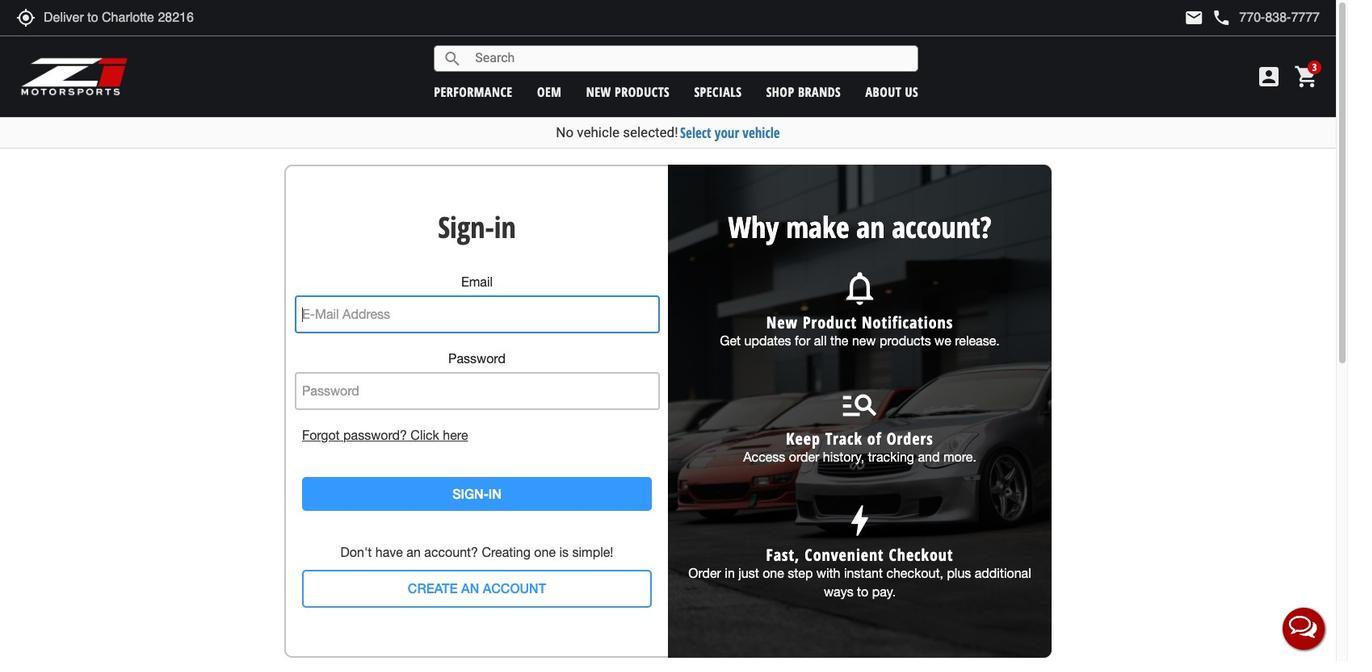 Task type: vqa. For each thing, say whether or not it's contained in the screenshot.
'Shop'
yes



Task type: locate. For each thing, give the bounding box(es) containing it.
forgot
[[302, 428, 340, 442]]

an
[[856, 208, 885, 247], [407, 546, 421, 560]]

orders
[[887, 428, 933, 450]]

in inside bolt fast, convenient checkout order in just one step with instant checkout, plus additional ways to pay.
[[725, 567, 735, 581]]

0 horizontal spatial vehicle
[[577, 124, 620, 141]]

order
[[688, 567, 721, 581]]

1 horizontal spatial vehicle
[[743, 124, 780, 142]]

products up selected!
[[615, 83, 670, 101]]

account? for make
[[892, 208, 991, 247]]

products
[[615, 83, 670, 101], [880, 334, 931, 348]]

sign-
[[438, 208, 494, 247]]

0 vertical spatial in
[[494, 208, 516, 247]]

1 vertical spatial an
[[407, 546, 421, 560]]

1 vertical spatial in
[[725, 567, 735, 581]]

sign-
[[452, 486, 489, 501]]

of
[[867, 428, 882, 450]]

performance link
[[434, 83, 513, 101]]

one left is
[[534, 546, 556, 560]]

click
[[411, 428, 439, 442]]

ways
[[824, 585, 853, 600]]

0 vertical spatial products
[[615, 83, 670, 101]]

0 horizontal spatial an
[[407, 546, 421, 560]]

brands
[[798, 83, 841, 101]]

an right have
[[407, 546, 421, 560]]

0 vertical spatial one
[[534, 546, 556, 560]]

specials link
[[694, 83, 742, 101]]

0 horizontal spatial account?
[[424, 546, 478, 560]]

Password password field
[[294, 372, 660, 410]]

1 horizontal spatial products
[[880, 334, 931, 348]]

z1 motorsports logo image
[[20, 57, 129, 97]]

one right the just
[[763, 567, 784, 581]]

1 horizontal spatial new
[[852, 334, 876, 348]]

new products
[[586, 83, 670, 101]]

products inside the notifications new product notifications get updates for all the new products we release.
[[880, 334, 931, 348]]

don't
[[341, 546, 372, 560]]

1 vertical spatial one
[[763, 567, 784, 581]]

vehicle right your
[[743, 124, 780, 142]]

with
[[816, 567, 840, 581]]

bolt fast, convenient checkout order in just one step with instant checkout, plus additional ways to pay.
[[688, 501, 1031, 600]]

phone
[[1212, 8, 1231, 27]]

0 vertical spatial new
[[586, 83, 611, 101]]

new right the
[[852, 334, 876, 348]]

one
[[534, 546, 556, 560], [763, 567, 784, 581]]

products left we
[[880, 334, 931, 348]]

1 horizontal spatial an
[[856, 208, 885, 247]]

0 vertical spatial an
[[856, 208, 885, 247]]

access
[[743, 450, 785, 465]]

in
[[494, 208, 516, 247], [725, 567, 735, 581]]

one inside bolt fast, convenient checkout order in just one step with instant checkout, plus additional ways to pay.
[[763, 567, 784, 581]]

shop
[[766, 83, 794, 101]]

track
[[825, 428, 863, 450]]

0 vertical spatial account?
[[892, 208, 991, 247]]

manage_search
[[840, 384, 880, 425]]

updates
[[744, 334, 791, 348]]

1 horizontal spatial one
[[763, 567, 784, 581]]

0 horizontal spatial in
[[494, 208, 516, 247]]

step
[[788, 567, 813, 581]]

0 horizontal spatial products
[[615, 83, 670, 101]]

order
[[789, 450, 819, 465]]

1 horizontal spatial in
[[725, 567, 735, 581]]

E-Mail Address email field
[[294, 296, 660, 334]]

simple!
[[572, 546, 613, 560]]

an right make
[[856, 208, 885, 247]]

shop brands
[[766, 83, 841, 101]]

shop brands link
[[766, 83, 841, 101]]

to
[[857, 585, 869, 600]]

we
[[935, 334, 951, 348]]

about us link
[[866, 83, 919, 101]]

have
[[375, 546, 403, 560]]

0 horizontal spatial new
[[586, 83, 611, 101]]

new right oem link
[[586, 83, 611, 101]]

vehicle right no
[[577, 124, 620, 141]]

sign-in button
[[302, 477, 652, 512]]

no vehicle selected! select your vehicle
[[556, 124, 780, 142]]

1 horizontal spatial account?
[[892, 208, 991, 247]]

1 vertical spatial new
[[852, 334, 876, 348]]

1 vertical spatial products
[[880, 334, 931, 348]]

create           an           account button
[[302, 570, 652, 608]]

account
[[483, 581, 546, 596]]

an for make
[[856, 208, 885, 247]]

account?
[[892, 208, 991, 247], [424, 546, 478, 560]]

1 vertical spatial account?
[[424, 546, 478, 560]]



Task type: describe. For each thing, give the bounding box(es) containing it.
account? for have
[[424, 546, 478, 560]]

email
[[461, 275, 493, 289]]

create           an           account
[[408, 581, 546, 596]]

and
[[918, 450, 940, 465]]

pay.
[[872, 585, 896, 600]]

mail phone
[[1184, 8, 1231, 27]]

mail
[[1184, 8, 1204, 27]]

all
[[814, 334, 827, 348]]

here
[[443, 428, 468, 442]]

selected!
[[623, 124, 678, 141]]

account_box
[[1256, 64, 1282, 90]]

oem link
[[537, 83, 562, 101]]

convenient
[[805, 545, 884, 567]]

release.
[[955, 334, 1000, 348]]

product
[[803, 312, 857, 334]]

create
[[408, 581, 458, 596]]

no
[[556, 124, 574, 141]]

don't have an account? creating one is simple!
[[341, 546, 613, 560]]

specials
[[694, 83, 742, 101]]

performance
[[434, 83, 513, 101]]

shopping_cart
[[1294, 64, 1320, 90]]

us
[[905, 83, 919, 101]]

tracking
[[868, 450, 914, 465]]

an
[[461, 581, 479, 596]]

new
[[766, 312, 798, 334]]

notifications
[[862, 312, 953, 334]]

your
[[715, 124, 739, 142]]

sign-in
[[452, 486, 501, 501]]

make
[[786, 208, 849, 247]]

get
[[720, 334, 741, 348]]

phone link
[[1212, 8, 1320, 27]]

vehicle inside no vehicle selected! select your vehicle
[[577, 124, 620, 141]]

why make an account?
[[728, 208, 991, 247]]

oem
[[537, 83, 562, 101]]

search
[[443, 49, 462, 68]]

plus
[[947, 567, 971, 581]]

mail link
[[1184, 8, 1204, 27]]

shopping_cart link
[[1290, 64, 1320, 90]]

Search search field
[[462, 46, 918, 71]]

checkout
[[889, 545, 953, 567]]

more.
[[943, 450, 976, 465]]

instant
[[844, 567, 883, 581]]

select
[[680, 124, 711, 142]]

for
[[795, 334, 810, 348]]

additional
[[975, 567, 1031, 581]]

about us
[[866, 83, 919, 101]]

keep
[[786, 428, 821, 450]]

sign-in
[[438, 208, 516, 247]]

notifications
[[840, 268, 880, 308]]

password?
[[343, 428, 407, 442]]

creating
[[482, 546, 531, 560]]

is
[[559, 546, 569, 560]]

about
[[866, 83, 902, 101]]

the
[[830, 334, 848, 348]]

history,
[[823, 450, 864, 465]]

my_location
[[16, 8, 36, 27]]

account_box link
[[1252, 64, 1286, 90]]

in
[[489, 486, 501, 501]]

just
[[738, 567, 759, 581]]

why
[[728, 208, 779, 247]]

forgot password? click         here
[[302, 428, 468, 442]]

manage_search keep track of orders access order history, tracking and more.
[[743, 384, 976, 465]]

new inside the notifications new product notifications get updates for all the new products we release.
[[852, 334, 876, 348]]

password
[[448, 351, 506, 366]]

forgot password? click         here link
[[302, 426, 652, 445]]

checkout,
[[886, 567, 943, 581]]

select your vehicle link
[[680, 124, 780, 142]]

bolt
[[840, 501, 880, 541]]

0 horizontal spatial one
[[534, 546, 556, 560]]

fast,
[[766, 545, 800, 567]]

notifications new product notifications get updates for all the new products we release.
[[720, 268, 1000, 348]]

new products link
[[586, 83, 670, 101]]

an for have
[[407, 546, 421, 560]]



